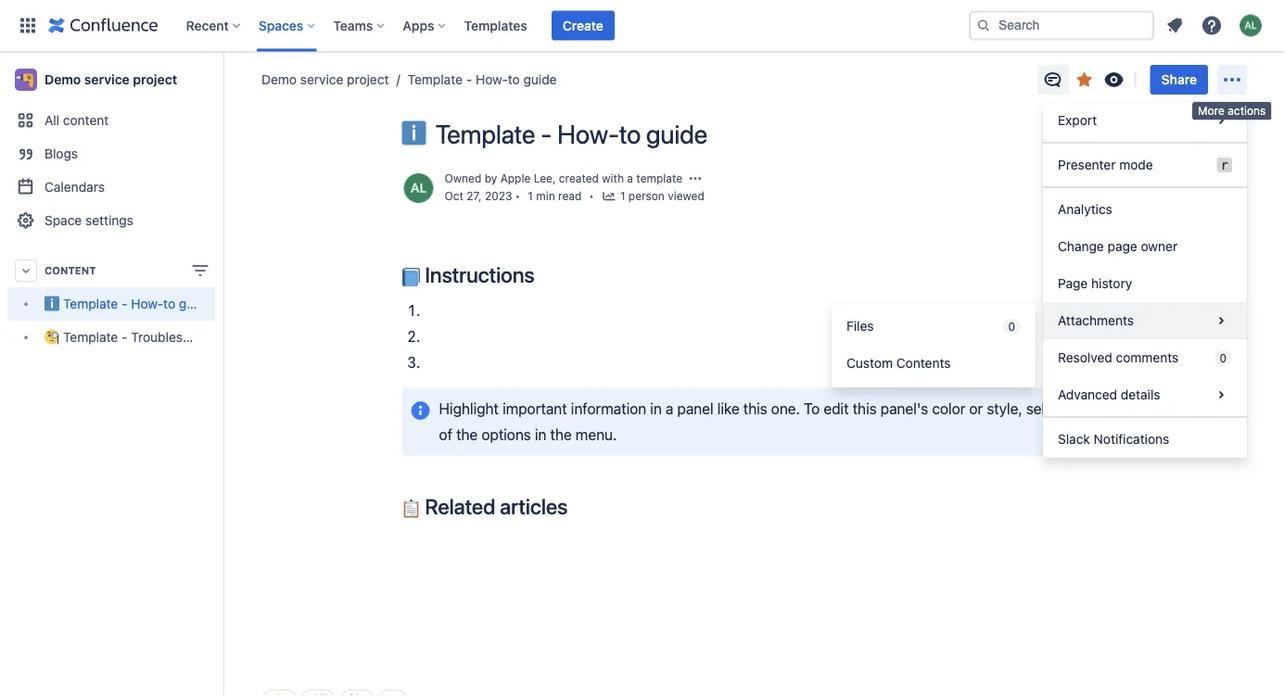 Task type: describe. For each thing, give the bounding box(es) containing it.
unstar image
[[1074, 69, 1096, 91]]

actions
[[1228, 104, 1266, 117]]

contents
[[897, 356, 951, 371]]

service inside space 'element'
[[84, 72, 130, 87]]

spaces button
[[253, 11, 322, 40]]

notifications
[[1094, 432, 1170, 447]]

copy image
[[533, 264, 555, 286]]

:clap: image
[[311, 694, 326, 697]]

owned by apple lee , created with a template
[[445, 172, 683, 185]]

teams
[[333, 18, 373, 33]]

1 vertical spatial how-
[[558, 119, 620, 149]]

like
[[718, 400, 740, 418]]

options
[[482, 426, 531, 443]]

appswitcher icon image
[[17, 14, 39, 37]]

important
[[503, 400, 567, 418]]

highlight important information in a panel like this one. to edit this panel's color or style, select one of the options in the menu.
[[439, 400, 1099, 443]]

change view image
[[189, 260, 211, 282]]

0 vertical spatial how-
[[476, 72, 508, 87]]

articles
[[500, 494, 568, 519]]

1 person viewed
[[620, 190, 705, 203]]

guide inside space 'element'
[[179, 296, 212, 312]]

search image
[[977, 18, 992, 33]]

history
[[1092, 276, 1133, 291]]

advanced details
[[1058, 387, 1161, 403]]

1 min read
[[528, 190, 582, 203]]

settings
[[85, 213, 133, 228]]

change
[[1058, 239, 1105, 254]]

created
[[559, 172, 599, 185]]

apps button
[[397, 11, 453, 40]]

create link
[[552, 11, 615, 40]]

1 the from the left
[[456, 426, 478, 443]]

all content link
[[7, 104, 215, 137]]

resolved
[[1058, 350, 1113, 365]]

advanced details button
[[1044, 377, 1248, 414]]

spaces
[[259, 18, 304, 33]]

comment icon image
[[1042, 69, 1065, 91]]

templates
[[464, 18, 528, 33]]

2 demo service project from the left
[[262, 72, 389, 87]]

1 horizontal spatial in
[[650, 400, 662, 418]]

content button
[[7, 254, 215, 288]]

one.
[[772, 400, 800, 418]]

1 this from the left
[[744, 400, 768, 418]]

presenter
[[1058, 157, 1116, 173]]

demo inside space 'element'
[[45, 72, 81, 87]]

calendars link
[[7, 171, 215, 204]]

troubleshooting
[[131, 330, 228, 345]]

copy image
[[566, 495, 588, 517]]

:clipboard: image
[[402, 500, 421, 518]]

all
[[45, 113, 59, 128]]

1 vertical spatial template - how-to guide
[[435, 119, 708, 149]]

highlight
[[439, 400, 499, 418]]

27,
[[467, 190, 482, 203]]

custom
[[847, 356, 893, 371]]

templates link
[[459, 11, 533, 40]]

2 demo from the left
[[262, 72, 297, 87]]

your profile and preferences image
[[1240, 14, 1262, 37]]

menu.
[[576, 426, 617, 443]]

space settings link
[[7, 204, 215, 237]]

apple lee link
[[501, 172, 553, 185]]

presenter mode
[[1058, 157, 1154, 173]]

share button
[[1151, 65, 1209, 95]]

2 this from the left
[[853, 400, 877, 418]]

share
[[1162, 72, 1197, 87]]

demo service project inside space 'element'
[[45, 72, 177, 87]]

custom contents link
[[832, 345, 1036, 382]]

help icon image
[[1201, 14, 1223, 37]]

teams button
[[328, 11, 392, 40]]

one
[[1071, 400, 1095, 418]]

notification icon image
[[1164, 14, 1186, 37]]

recent
[[186, 18, 229, 33]]

files
[[847, 318, 874, 334]]

0 vertical spatial template - how-to guide
[[408, 72, 557, 87]]

page history link
[[1044, 265, 1248, 302]]

more actions
[[1198, 104, 1266, 117]]

analytics link
[[1044, 191, 1248, 228]]

information
[[571, 400, 647, 418]]

by
[[485, 172, 497, 185]]

template
[[637, 172, 683, 185]]

attachments
[[1058, 313, 1134, 328]]

space
[[45, 213, 82, 228]]

1 vertical spatial template - how-to guide link
[[7, 288, 215, 321]]

content
[[63, 113, 109, 128]]

article
[[232, 330, 269, 345]]

resolved comments
[[1058, 350, 1179, 365]]

2023
[[485, 190, 513, 203]]

page
[[1108, 239, 1138, 254]]

mode
[[1120, 157, 1154, 173]]

edit
[[824, 400, 849, 418]]

template - troubleshooting article
[[63, 330, 269, 345]]

to
[[804, 400, 820, 418]]

export button
[[1044, 102, 1248, 139]]

panel
[[678, 400, 714, 418]]

comments
[[1116, 350, 1179, 365]]

space settings
[[45, 213, 133, 228]]

template - troubleshooting article link
[[7, 321, 269, 354]]

more actions image
[[1222, 69, 1244, 91]]

0 vertical spatial template - how-to guide link
[[389, 70, 557, 89]]

blogs link
[[7, 137, 215, 171]]



Task type: vqa. For each thing, say whether or not it's contained in the screenshot.
Demo service project link
yes



Task type: locate. For each thing, give the bounding box(es) containing it.
guide down create 'link'
[[524, 72, 557, 87]]

global element
[[11, 0, 966, 51]]

with a template button
[[602, 170, 683, 187]]

Search field
[[969, 11, 1155, 40]]

read
[[558, 190, 582, 203]]

1 down with
[[620, 190, 626, 203]]

collapse sidebar image
[[202, 61, 243, 98]]

min
[[536, 190, 555, 203]]

1 demo service project from the left
[[45, 72, 177, 87]]

of
[[439, 426, 453, 443]]

content
[[45, 265, 96, 277]]

how- down global element
[[476, 72, 508, 87]]

with
[[602, 172, 624, 185]]

1 horizontal spatial guide
[[524, 72, 557, 87]]

service
[[84, 72, 130, 87], [300, 72, 344, 87]]

group containing files
[[832, 302, 1036, 388]]

1 for 1 person viewed
[[620, 190, 626, 203]]

guide
[[524, 72, 557, 87], [646, 119, 708, 149], [179, 296, 212, 312]]

related articles
[[421, 494, 568, 519]]

1 vertical spatial 0
[[1220, 352, 1227, 365]]

0 horizontal spatial 0
[[1009, 320, 1016, 333]]

a inside highlight important information in a panel like this one. to edit this panel's color or style, select one of the options in the menu.
[[666, 400, 674, 418]]

- up lee
[[541, 119, 552, 149]]

tree containing template - how-to guide
[[7, 288, 269, 354]]

related
[[425, 494, 496, 519]]

attachments button
[[1044, 302, 1248, 339]]

create
[[563, 18, 604, 33]]

project inside space 'element'
[[133, 72, 177, 87]]

tree
[[7, 288, 269, 354]]

a right with
[[627, 172, 634, 185]]

demo service project down teams
[[262, 72, 389, 87]]

:tada: image
[[350, 694, 365, 697], [350, 694, 365, 697]]

viewed
[[668, 190, 705, 203]]

calendars
[[45, 179, 105, 195]]

menu containing export
[[1044, 102, 1248, 458]]

more
[[1198, 104, 1225, 117]]

0 vertical spatial guide
[[524, 72, 557, 87]]

1 horizontal spatial demo service project
[[262, 72, 389, 87]]

- left troubleshooting
[[122, 330, 128, 345]]

the
[[456, 426, 478, 443], [550, 426, 572, 443]]

2 the from the left
[[550, 426, 572, 443]]

0 up style,
[[1009, 320, 1016, 333]]

- down content dropdown button
[[122, 296, 128, 312]]

template - how-to guide down global element
[[408, 72, 557, 87]]

oct
[[445, 190, 464, 203]]

0 horizontal spatial project
[[133, 72, 177, 87]]

to up template - troubleshooting article
[[163, 296, 175, 312]]

oct 27, 2023
[[445, 190, 513, 203]]

2 horizontal spatial guide
[[646, 119, 708, 149]]

0 horizontal spatial this
[[744, 400, 768, 418]]

this right edit
[[853, 400, 877, 418]]

this
[[744, 400, 768, 418], [853, 400, 877, 418]]

1 horizontal spatial service
[[300, 72, 344, 87]]

menu
[[1044, 102, 1248, 458]]

page
[[1058, 276, 1088, 291]]

0 horizontal spatial demo
[[45, 72, 81, 87]]

template - how-to guide inside tree
[[63, 296, 212, 312]]

1 vertical spatial in
[[535, 426, 547, 443]]

space element
[[0, 52, 269, 697]]

1 inside button
[[620, 190, 626, 203]]

a
[[627, 172, 634, 185], [666, 400, 674, 418]]

to up the with a template button
[[620, 119, 641, 149]]

slack notifications link
[[1044, 421, 1248, 458]]

in
[[650, 400, 662, 418], [535, 426, 547, 443]]

2 vertical spatial how-
[[131, 296, 163, 312]]

,
[[553, 172, 556, 185]]

demo service project link up 'all content' link
[[7, 61, 215, 98]]

project down 'teams' dropdown button
[[347, 72, 389, 87]]

custom contents
[[847, 356, 951, 371]]

select
[[1027, 400, 1067, 418]]

guide up the template
[[646, 119, 708, 149]]

blogs
[[45, 146, 78, 161]]

1 horizontal spatial to
[[508, 72, 520, 87]]

1 horizontal spatial project
[[347, 72, 389, 87]]

lee
[[534, 172, 553, 185]]

how-
[[476, 72, 508, 87], [558, 119, 620, 149], [131, 296, 163, 312]]

demo up all
[[45, 72, 81, 87]]

group
[[832, 302, 1036, 388]]

template
[[408, 72, 463, 87], [435, 119, 535, 149], [63, 296, 118, 312], [63, 330, 118, 345]]

this right "like" at the right bottom of the page
[[744, 400, 768, 418]]

1 horizontal spatial how-
[[476, 72, 508, 87]]

2 service from the left
[[300, 72, 344, 87]]

0 vertical spatial to
[[508, 72, 520, 87]]

1 horizontal spatial 0
[[1220, 352, 1227, 365]]

0 inside menu
[[1220, 352, 1227, 365]]

banner containing recent
[[0, 0, 1285, 52]]

the right of
[[456, 426, 478, 443]]

all content
[[45, 113, 109, 128]]

1 vertical spatial guide
[[646, 119, 708, 149]]

service up 'all content' link
[[84, 72, 130, 87]]

:blue_book: image
[[402, 268, 421, 287], [402, 268, 421, 287]]

0 vertical spatial a
[[627, 172, 634, 185]]

1
[[528, 190, 533, 203], [620, 190, 626, 203]]

style,
[[987, 400, 1023, 418]]

:clipboard: image
[[402, 500, 421, 518]]

service down teams
[[300, 72, 344, 87]]

change page owner button
[[1044, 228, 1248, 265]]

0 horizontal spatial in
[[535, 426, 547, 443]]

tree inside space 'element'
[[7, 288, 269, 354]]

apps
[[403, 18, 435, 33]]

1 horizontal spatial demo
[[262, 72, 297, 87]]

panel's
[[881, 400, 929, 418]]

0 horizontal spatial demo service project
[[45, 72, 177, 87]]

recent button
[[180, 11, 247, 40]]

person
[[629, 190, 665, 203]]

apple
[[501, 172, 531, 185]]

to inside tree
[[163, 296, 175, 312]]

- inside "link"
[[122, 330, 128, 345]]

1 vertical spatial a
[[666, 400, 674, 418]]

r
[[1221, 157, 1229, 173]]

:clap: image
[[311, 694, 326, 697]]

:thumbsup: image
[[272, 694, 287, 697], [272, 694, 287, 697]]

template - how-to guide link
[[389, 70, 557, 89], [7, 288, 215, 321]]

panel info image
[[410, 400, 432, 422]]

instructions
[[421, 263, 535, 288]]

slack
[[1058, 432, 1091, 447]]

-
[[466, 72, 472, 87], [541, 119, 552, 149], [122, 296, 128, 312], [122, 330, 128, 345]]

slack notifications
[[1058, 432, 1170, 447]]

1 left min
[[528, 190, 533, 203]]

1 horizontal spatial template - how-to guide link
[[389, 70, 557, 89]]

change page owner
[[1058, 239, 1178, 254]]

2 horizontal spatial how-
[[558, 119, 620, 149]]

apple lee image
[[404, 173, 434, 203]]

2 1 from the left
[[620, 190, 626, 203]]

1 service from the left
[[84, 72, 130, 87]]

demo down spaces
[[262, 72, 297, 87]]

template - how-to guide link down content
[[7, 288, 215, 321]]

analytics
[[1058, 202, 1113, 217]]

stop watching image
[[1104, 69, 1126, 91]]

how- up created
[[558, 119, 620, 149]]

project
[[133, 72, 177, 87], [347, 72, 389, 87]]

0 right 'comments'
[[1220, 352, 1227, 365]]

template - how-to guide up created
[[435, 119, 708, 149]]

1 1 from the left
[[528, 190, 533, 203]]

demo service project link
[[7, 61, 215, 98], [262, 70, 389, 89]]

1 for 1 min read
[[528, 190, 533, 203]]

the left menu.
[[550, 426, 572, 443]]

1 project from the left
[[133, 72, 177, 87]]

project up 'all content' link
[[133, 72, 177, 87]]

0 horizontal spatial guide
[[179, 296, 212, 312]]

2 vertical spatial template - how-to guide
[[63, 296, 212, 312]]

1 horizontal spatial a
[[666, 400, 674, 418]]

0 horizontal spatial a
[[627, 172, 634, 185]]

owned
[[445, 172, 482, 185]]

or
[[970, 400, 983, 418]]

2 vertical spatial to
[[163, 296, 175, 312]]

0 vertical spatial in
[[650, 400, 662, 418]]

manage page ownership image
[[688, 171, 703, 186]]

0 horizontal spatial to
[[163, 296, 175, 312]]

1 demo from the left
[[45, 72, 81, 87]]

0 horizontal spatial the
[[456, 426, 478, 443]]

1 vertical spatial to
[[620, 119, 641, 149]]

how- up 'template - troubleshooting article' "link"
[[131, 296, 163, 312]]

banner
[[0, 0, 1285, 52]]

in down important
[[535, 426, 547, 443]]

demo service project up 'all content' link
[[45, 72, 177, 87]]

1 horizontal spatial 1
[[620, 190, 626, 203]]

1 horizontal spatial this
[[853, 400, 877, 418]]

how- inside space 'element'
[[131, 296, 163, 312]]

:information_source: image
[[402, 121, 426, 145], [402, 121, 426, 145]]

confluence image
[[48, 14, 158, 37], [48, 14, 158, 37]]

template inside "link"
[[63, 330, 118, 345]]

0 horizontal spatial template - how-to guide link
[[7, 288, 215, 321]]

a left the panel on the bottom of page
[[666, 400, 674, 418]]

2 horizontal spatial to
[[620, 119, 641, 149]]

0 horizontal spatial how-
[[131, 296, 163, 312]]

template - how-to guide up 'template - troubleshooting article' "link"
[[63, 296, 212, 312]]

0 vertical spatial 0
[[1009, 320, 1016, 333]]

owner
[[1141, 239, 1178, 254]]

2 project from the left
[[347, 72, 389, 87]]

demo service project link down teams
[[262, 70, 389, 89]]

to down templates 'link'
[[508, 72, 520, 87]]

0 inside group
[[1009, 320, 1016, 333]]

2 vertical spatial guide
[[179, 296, 212, 312]]

color
[[932, 400, 966, 418]]

0 horizontal spatial demo service project link
[[7, 61, 215, 98]]

demo service project
[[45, 72, 177, 87], [262, 72, 389, 87]]

details
[[1121, 387, 1161, 403]]

- down global element
[[466, 72, 472, 87]]

1 person viewed button
[[602, 188, 705, 206]]

export
[[1058, 113, 1097, 128]]

0 horizontal spatial service
[[84, 72, 130, 87]]

page history
[[1058, 276, 1133, 291]]

1 horizontal spatial the
[[550, 426, 572, 443]]

in left the panel on the bottom of page
[[650, 400, 662, 418]]

template - how-to guide link down global element
[[389, 70, 557, 89]]

guide down change view image at the top of the page
[[179, 296, 212, 312]]

0 horizontal spatial 1
[[528, 190, 533, 203]]

1 horizontal spatial demo service project link
[[262, 70, 389, 89]]

advanced
[[1058, 387, 1118, 403]]



